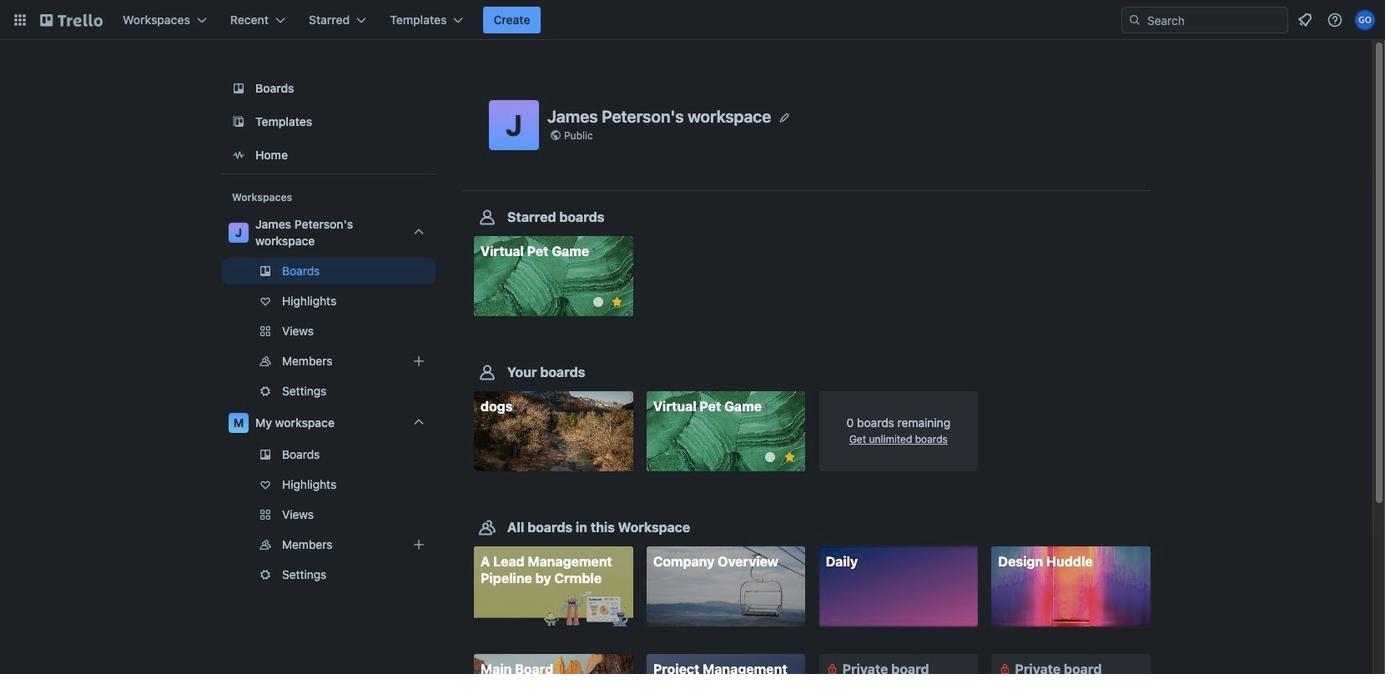 Task type: vqa. For each thing, say whether or not it's contained in the screenshot.
ADD icon
yes



Task type: describe. For each thing, give the bounding box(es) containing it.
2 sm image from the left
[[997, 661, 1014, 674]]

primary element
[[0, 0, 1386, 40]]

add image
[[409, 351, 429, 371]]

template board image
[[229, 112, 249, 132]]

click to unstar this board. it will be removed from your starred list. image
[[610, 295, 625, 310]]

click to unstar this board. it will be removed from your starred list. image
[[782, 450, 797, 465]]

home image
[[229, 145, 249, 165]]

Search field
[[1142, 8, 1288, 32]]



Task type: locate. For each thing, give the bounding box(es) containing it.
sm image
[[824, 661, 841, 674], [997, 661, 1014, 674]]

there is new activity on this board. image
[[766, 453, 776, 463]]

there is new activity on this board. image
[[593, 297, 603, 307]]

0 notifications image
[[1295, 10, 1315, 30]]

0 horizontal spatial sm image
[[824, 661, 841, 674]]

board image
[[229, 78, 249, 98]]

gary orlando (garyorlando) image
[[1356, 10, 1376, 30]]

open information menu image
[[1327, 12, 1344, 28]]

1 sm image from the left
[[824, 661, 841, 674]]

add image
[[409, 535, 429, 555]]

back to home image
[[40, 7, 103, 33]]

search image
[[1128, 13, 1142, 27]]

1 horizontal spatial sm image
[[997, 661, 1014, 674]]



